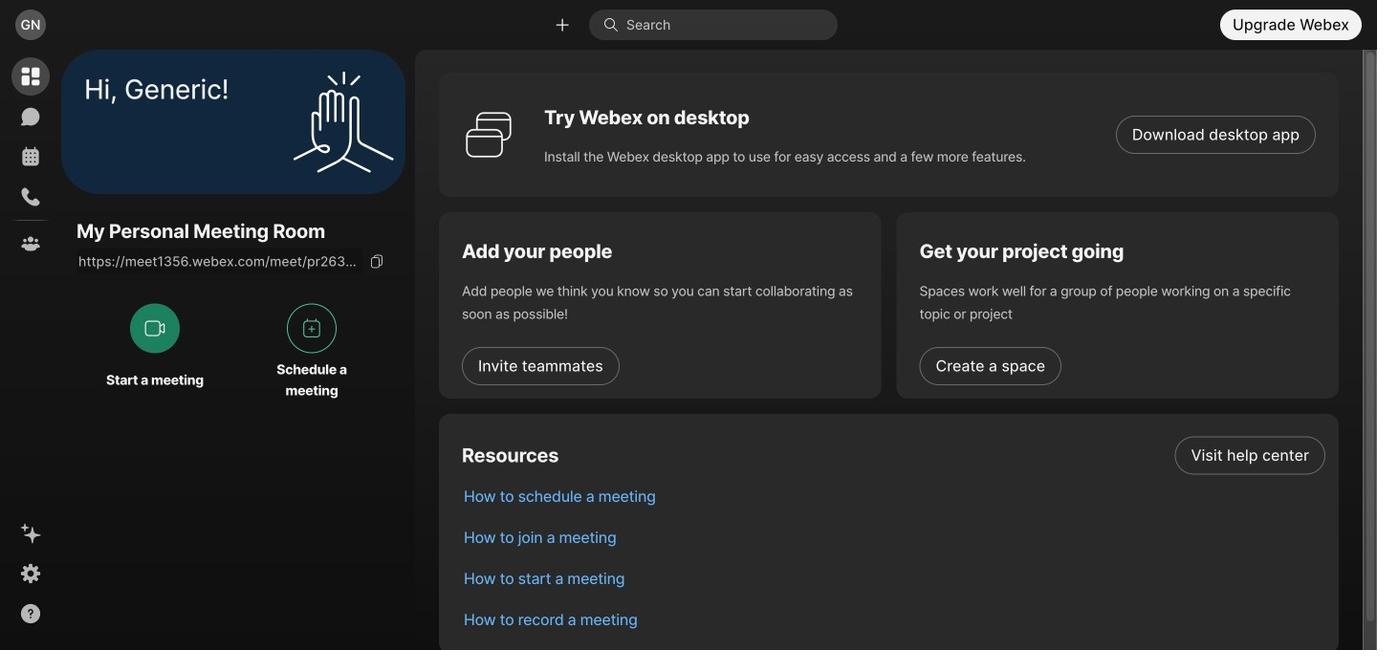 Task type: vqa. For each thing, say whether or not it's contained in the screenshot.
4th list item from the bottom of the page
yes



Task type: locate. For each thing, give the bounding box(es) containing it.
None text field
[[77, 248, 364, 275]]

3 list item from the top
[[449, 518, 1339, 559]]

5 list item from the top
[[449, 600, 1339, 641]]

1 list item from the top
[[449, 435, 1339, 476]]

list item
[[449, 435, 1339, 476], [449, 476, 1339, 518], [449, 518, 1339, 559], [449, 559, 1339, 600], [449, 600, 1339, 641]]

navigation
[[0, 50, 61, 651]]

two hands high fiving image
[[286, 65, 401, 179]]

4 list item from the top
[[449, 559, 1339, 600]]



Task type: describe. For each thing, give the bounding box(es) containing it.
2 list item from the top
[[449, 476, 1339, 518]]

webex tab list
[[11, 57, 50, 263]]



